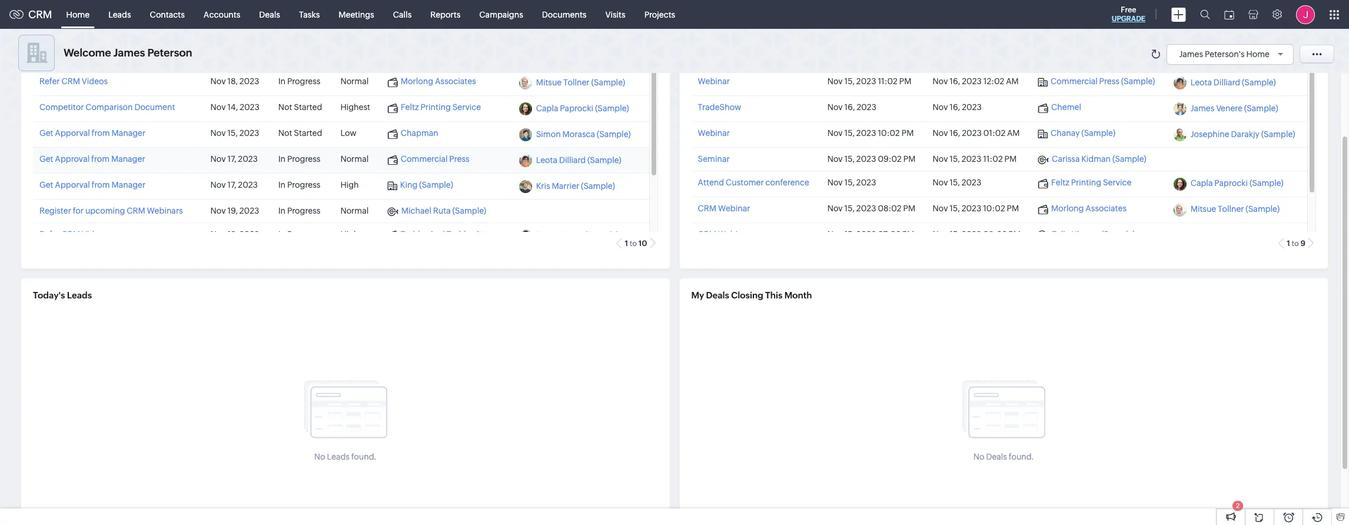 Task type: locate. For each thing, give the bounding box(es) containing it.
0 horizontal spatial mitsue tollner (sample) link
[[536, 78, 625, 87]]

capla
[[536, 104, 558, 113], [1191, 179, 1213, 188]]

2 not started from the top
[[278, 129, 322, 138]]

accounts
[[204, 10, 240, 19]]

manager down comparison
[[112, 129, 146, 138]]

14,
[[227, 103, 238, 112]]

chanay (sample)
[[1051, 129, 1116, 138]]

1 17, from the top
[[227, 154, 236, 164]]

refer crm videos link up competitor
[[39, 77, 108, 86]]

0 horizontal spatial service
[[453, 103, 481, 112]]

capla up simon
[[536, 104, 558, 113]]

competitor comparison document link
[[39, 103, 175, 112]]

closing
[[731, 290, 764, 300]]

from down competitor comparison document link
[[92, 129, 110, 138]]

nov 16, 2023 up nov 15, 2023 09:02 pm at the top right of page
[[828, 103, 877, 112]]

capla paprocki (sample) down josephine darakjy (sample) at the top right
[[1191, 179, 1284, 188]]

2 vertical spatial normal
[[341, 206, 369, 216]]

2 vertical spatial manager
[[112, 180, 146, 190]]

james down leads link
[[113, 47, 145, 59]]

0 horizontal spatial leads
[[67, 290, 92, 300]]

1 get apporval from manager from the top
[[39, 129, 146, 138]]

home up welcome
[[66, 10, 90, 19]]

0 horizontal spatial nov 15, 2023 11:02 pm
[[828, 77, 912, 86]]

2 18, from the top
[[227, 229, 238, 239]]

capla paprocki (sample) up simon morasca (sample) link
[[536, 104, 629, 113]]

3 get from the top
[[39, 180, 53, 190]]

leota dilliard (sample)
[[1191, 78, 1276, 87], [536, 156, 622, 165]]

17, for get apporval from manager
[[227, 180, 236, 190]]

press up king (sample)
[[449, 154, 470, 164]]

1 horizontal spatial home
[[1247, 49, 1270, 59]]

2 nov 17, 2023 from the top
[[211, 180, 258, 190]]

get apporval from manager for nov 17, 2023
[[39, 180, 146, 190]]

1 normal from the top
[[341, 77, 369, 86]]

found.
[[351, 452, 377, 462], [1009, 452, 1034, 462]]

projects
[[645, 10, 676, 19]]

felix hirpara (sample) link
[[1038, 229, 1136, 240]]

started for highest
[[294, 103, 322, 112]]

in progress for truhlar and truhlar attys
[[278, 229, 321, 239]]

1 vertical spatial morlong associates link
[[1038, 204, 1127, 214]]

truhlar right and
[[447, 229, 474, 239]]

james
[[113, 47, 145, 59], [1180, 49, 1204, 59], [1191, 104, 1215, 113]]

nov 16, 2023 down the 'nov 16, 2023 12:02 am'
[[933, 103, 982, 112]]

leota dilliard (sample) link up james venere (sample)
[[1191, 78, 1276, 87]]

james for james venere (sample)
[[1191, 104, 1215, 113]]

2
[[1236, 502, 1240, 509]]

0 vertical spatial crm webinar link
[[698, 204, 750, 213]]

1 vertical spatial capla paprocki (sample)
[[1191, 179, 1284, 188]]

dilliard up "kris marrier (sample)" link
[[559, 156, 586, 165]]

refer crm videos link for normal
[[39, 77, 108, 86]]

profile element
[[1290, 0, 1323, 29]]

1 not from the top
[[278, 103, 292, 112]]

2 from from the top
[[91, 154, 110, 164]]

paprocki up morasca
[[560, 104, 594, 113]]

2023
[[240, 77, 259, 86], [857, 77, 876, 86], [962, 77, 982, 86], [240, 103, 260, 112], [857, 103, 877, 112], [962, 103, 982, 112], [239, 129, 259, 138], [857, 129, 876, 138], [962, 129, 982, 138], [238, 154, 258, 164], [857, 154, 876, 164], [962, 154, 982, 164], [857, 178, 876, 187], [962, 178, 982, 187], [238, 180, 258, 190], [857, 204, 876, 213], [962, 204, 982, 213], [239, 206, 259, 216], [240, 229, 259, 239], [857, 229, 876, 239], [962, 229, 982, 239]]

am for nov 16, 2023 12:02 am
[[1006, 77, 1019, 86]]

0 vertical spatial dilliard
[[1214, 78, 1241, 87]]

4 in from the top
[[278, 206, 286, 216]]

tollner for the bottommost mitsue tollner (sample) link
[[1218, 205, 1245, 214]]

crm webinar
[[698, 204, 750, 213], [698, 229, 750, 239]]

to for in progress
[[630, 239, 637, 248]]

2 horizontal spatial leads
[[327, 452, 350, 462]]

1 horizontal spatial mitsue tollner (sample)
[[1191, 205, 1280, 214]]

videos for high
[[82, 229, 108, 239]]

1 horizontal spatial 08:02
[[983, 229, 1007, 239]]

commercial for commercial press
[[401, 154, 448, 164]]

in progress
[[278, 77, 321, 86], [278, 154, 321, 164], [278, 180, 321, 190], [278, 206, 321, 216], [278, 229, 321, 239]]

1 found. from the left
[[351, 452, 377, 462]]

4 in progress from the top
[[278, 206, 321, 216]]

in for truhlar
[[278, 229, 286, 239]]

commercial press (sample) link
[[1038, 77, 1156, 87]]

crm
[[28, 8, 52, 21], [61, 77, 80, 86], [698, 204, 717, 213], [127, 206, 145, 216], [61, 229, 80, 239], [698, 229, 717, 239]]

competitor comparison document
[[39, 103, 175, 112]]

2 nov 18, 2023 from the top
[[211, 229, 259, 239]]

feltz down carissa
[[1052, 178, 1070, 187]]

feltz for the topmost feltz printing service link
[[401, 103, 419, 112]]

1 apporval from the top
[[55, 129, 90, 138]]

james venere (sample)
[[1191, 104, 1279, 113]]

1 nov 17, 2023 from the top
[[211, 154, 258, 164]]

2 high from the top
[[341, 229, 359, 239]]

07:02
[[878, 229, 901, 239]]

0 vertical spatial 18,
[[227, 77, 238, 86]]

press for commercial press (sample)
[[1100, 77, 1120, 86]]

james for james peterson's home
[[1180, 49, 1204, 59]]

0 horizontal spatial morlong
[[401, 77, 433, 86]]

get
[[39, 129, 53, 138], [39, 154, 53, 164], [39, 180, 53, 190]]

leota
[[1191, 78, 1212, 87], [536, 156, 558, 165]]

1 horizontal spatial service
[[1103, 178, 1132, 187]]

1 vertical spatial capla paprocki (sample) link
[[1191, 179, 1284, 188]]

chanay (sample) link
[[1038, 129, 1116, 139]]

0 vertical spatial associates
[[435, 77, 476, 86]]

wieser
[[557, 231, 583, 240]]

welcome james peterson
[[64, 47, 192, 59]]

progress for michael
[[287, 206, 321, 216]]

from right approval
[[91, 154, 110, 164]]

morlong associates up 'hirpara'
[[1052, 204, 1127, 213]]

feltz printing service up chapman
[[401, 103, 481, 112]]

16, for nov 15, 2023 11:02 pm
[[950, 77, 961, 86]]

no for my deals closing this month
[[974, 452, 985, 462]]

0 vertical spatial refer crm videos
[[39, 77, 108, 86]]

videos down upcoming
[[82, 229, 108, 239]]

16, down the 'nov 16, 2023 12:02 am'
[[950, 103, 961, 112]]

0 vertical spatial paprocki
[[560, 104, 594, 113]]

0 vertical spatial commercial
[[1051, 77, 1098, 86]]

0 vertical spatial refer crm videos link
[[39, 77, 108, 86]]

webinar link up seminar
[[698, 129, 730, 138]]

2 started from the top
[[294, 129, 322, 138]]

refer crm videos up competitor
[[39, 77, 108, 86]]

0 vertical spatial leota
[[1191, 78, 1212, 87]]

leota dilliard (sample) down morasca
[[536, 156, 622, 165]]

1 vertical spatial from
[[91, 154, 110, 164]]

2 progress from the top
[[287, 154, 321, 164]]

0 vertical spatial morlong associates
[[401, 77, 476, 86]]

james left "venere"
[[1191, 104, 1215, 113]]

nov 18, 2023 for high
[[211, 229, 259, 239]]

morlong for the topmost 'morlong associates' link
[[401, 77, 433, 86]]

get apporval from manager link up get approval from manager
[[39, 129, 146, 138]]

2 horizontal spatial nov 15, 2023
[[933, 178, 982, 187]]

1 vertical spatial leota
[[536, 156, 558, 165]]

home right peterson's at right
[[1247, 49, 1270, 59]]

josephine darakjy (sample) link
[[1191, 130, 1296, 139]]

commercial up chemel
[[1051, 77, 1098, 86]]

refer crm videos link down 'for'
[[39, 229, 108, 239]]

get apporval from manager
[[39, 129, 146, 138], [39, 180, 146, 190]]

nov 18, 2023 up nov 14, 2023
[[211, 77, 259, 86]]

deals
[[259, 10, 280, 19], [706, 290, 730, 300], [987, 452, 1007, 462]]

1 to from the left
[[630, 239, 637, 248]]

leota dilliard (sample) link down morasca
[[536, 156, 622, 165]]

2 refer from the top
[[39, 229, 60, 239]]

1 left 10
[[625, 239, 628, 248]]

leota down james peterson's home
[[1191, 78, 1212, 87]]

4 progress from the top
[[287, 206, 321, 216]]

1 vertical spatial get
[[39, 154, 53, 164]]

1 videos from the top
[[82, 77, 108, 86]]

1 horizontal spatial nov 15, 2023 11:02 pm
[[933, 154, 1017, 164]]

0 vertical spatial started
[[294, 103, 322, 112]]

1 horizontal spatial mitsue
[[1191, 205, 1217, 214]]

2 not from the top
[[278, 129, 292, 138]]

chemel link
[[1038, 103, 1082, 113]]

2 in progress from the top
[[278, 154, 321, 164]]

carissa kidman (sample)
[[1052, 154, 1147, 164]]

1 vertical spatial mitsue tollner (sample) link
[[1191, 205, 1280, 214]]

1 vertical spatial mitsue
[[1191, 205, 1217, 214]]

1 in from the top
[[278, 77, 286, 86]]

service
[[453, 103, 481, 112], [1103, 178, 1132, 187]]

1 vertical spatial deals
[[706, 290, 730, 300]]

feltz printing service link down carissa kidman (sample) link
[[1038, 178, 1132, 188]]

0 vertical spatial get apporval from manager
[[39, 129, 146, 138]]

1 webinar link from the top
[[698, 77, 730, 86]]

documents
[[542, 10, 587, 19]]

1 horizontal spatial found.
[[1009, 452, 1034, 462]]

1 get apporval from manager link from the top
[[39, 129, 146, 138]]

1 vertical spatial nov 15, 2023 08:02 pm
[[933, 229, 1021, 239]]

0 vertical spatial capla paprocki (sample)
[[536, 104, 629, 113]]

1 from from the top
[[92, 129, 110, 138]]

2 crm webinar from the top
[[698, 229, 750, 239]]

1 progress from the top
[[287, 77, 321, 86]]

1 horizontal spatial mitsue tollner (sample) link
[[1191, 205, 1280, 214]]

1 left 9
[[1287, 239, 1291, 248]]

webinar link up tradeshow link
[[698, 77, 730, 86]]

refer up competitor
[[39, 77, 60, 86]]

calendar image
[[1225, 10, 1235, 19]]

1 for in progress
[[625, 239, 628, 248]]

normal for commercial
[[341, 154, 369, 164]]

feltz
[[401, 103, 419, 112], [1052, 178, 1070, 187]]

capla paprocki (sample) link up simon morasca (sample) link
[[536, 104, 629, 113]]

leota dilliard (sample) up james venere (sample)
[[1191, 78, 1276, 87]]

james peterson's home
[[1180, 49, 1270, 59]]

3 in from the top
[[278, 180, 286, 190]]

projects link
[[635, 0, 685, 29]]

1 vertical spatial paprocki
[[1215, 179, 1248, 188]]

2 vertical spatial from
[[92, 180, 110, 190]]

nov 15, 2023 down nov 16, 2023 01:02 am
[[933, 178, 982, 187]]

2 1 from the left
[[1287, 239, 1291, 248]]

free upgrade
[[1112, 5, 1146, 23]]

16,
[[950, 77, 961, 86], [845, 103, 855, 112], [950, 103, 961, 112], [950, 129, 961, 138]]

peterson's
[[1205, 49, 1245, 59]]

0 vertical spatial get apporval from manager link
[[39, 129, 146, 138]]

in
[[278, 77, 286, 86], [278, 154, 286, 164], [278, 180, 286, 190], [278, 206, 286, 216], [278, 229, 286, 239]]

0 horizontal spatial paprocki
[[560, 104, 594, 113]]

2 apporval from the top
[[55, 180, 90, 190]]

search image
[[1201, 9, 1211, 19]]

1 crm webinar from the top
[[698, 204, 750, 213]]

0 vertical spatial am
[[1006, 77, 1019, 86]]

1 nov 16, 2023 from the left
[[828, 103, 877, 112]]

associates for 'morlong associates' link to the right
[[1086, 204, 1127, 213]]

started left highest
[[294, 103, 322, 112]]

17,
[[227, 154, 236, 164], [227, 180, 236, 190]]

2 crm webinar link from the top
[[698, 229, 750, 239]]

manager for normal
[[111, 154, 145, 164]]

service for the topmost feltz printing service link
[[453, 103, 481, 112]]

found. for my deals closing this month
[[1009, 452, 1034, 462]]

webinars
[[147, 206, 183, 216]]

2 normal from the top
[[341, 154, 369, 164]]

0 vertical spatial printing
[[421, 103, 451, 112]]

1 vertical spatial 10:02
[[983, 204, 1006, 213]]

1 to 10
[[625, 239, 647, 248]]

1 vertical spatial am
[[1008, 129, 1020, 138]]

get apporval from manager link down get approval from manager link
[[39, 180, 146, 190]]

feltz printing service link up chapman
[[387, 103, 481, 113]]

0 vertical spatial videos
[[82, 77, 108, 86]]

0 vertical spatial 11:02
[[878, 77, 898, 86]]

feltz printing service down carissa kidman (sample) link
[[1052, 178, 1132, 187]]

capla paprocki (sample) link down josephine darakjy (sample) at the top right
[[1191, 179, 1284, 188]]

leads for no leads found.
[[327, 452, 350, 462]]

1 horizontal spatial feltz printing service
[[1052, 178, 1132, 187]]

0 vertical spatial apporval
[[55, 129, 90, 138]]

3 progress from the top
[[287, 180, 321, 190]]

0 vertical spatial mitsue tollner (sample) link
[[536, 78, 625, 87]]

manager for high
[[112, 180, 146, 190]]

0 horizontal spatial feltz
[[401, 103, 419, 112]]

1 vertical spatial started
[[294, 129, 322, 138]]

in progress for king (sample)
[[278, 180, 321, 190]]

high for truhlar
[[341, 229, 359, 239]]

0 horizontal spatial nov 15, 2023
[[211, 129, 259, 138]]

get down competitor
[[39, 129, 53, 138]]

feltz up chapman link
[[401, 103, 419, 112]]

james left peterson's at right
[[1180, 49, 1204, 59]]

1 vertical spatial feltz
[[1052, 178, 1070, 187]]

progress for commercial
[[287, 154, 321, 164]]

1 started from the top
[[294, 103, 322, 112]]

press up chanay (sample)
[[1100, 77, 1120, 86]]

18, down 19, on the top left of the page
[[227, 229, 238, 239]]

18, up 14,
[[227, 77, 238, 86]]

commercial press (sample)
[[1051, 77, 1156, 86]]

am right 01:02
[[1008, 129, 1020, 138]]

kris marrier (sample) link
[[536, 182, 615, 191]]

2 get apporval from manager link from the top
[[39, 180, 146, 190]]

0 horizontal spatial found.
[[351, 452, 377, 462]]

1 in progress from the top
[[278, 77, 321, 86]]

printing up chapman
[[421, 103, 451, 112]]

progress
[[287, 77, 321, 86], [287, 154, 321, 164], [287, 180, 321, 190], [287, 206, 321, 216], [287, 229, 321, 239]]

morasca
[[563, 130, 595, 139]]

0 vertical spatial webinar link
[[698, 77, 730, 86]]

16, left 12:02 on the right
[[950, 77, 961, 86]]

2 refer crm videos link from the top
[[39, 229, 108, 239]]

in for commercial
[[278, 154, 286, 164]]

paprocki
[[560, 104, 594, 113], [1215, 179, 1248, 188]]

0 vertical spatial feltz
[[401, 103, 419, 112]]

commercial up king (sample)
[[401, 154, 448, 164]]

manager for low
[[112, 129, 146, 138]]

0 vertical spatial capla
[[536, 104, 558, 113]]

0 vertical spatial manager
[[112, 129, 146, 138]]

1 vertical spatial dilliard
[[559, 156, 586, 165]]

0 vertical spatial mitsue
[[536, 78, 562, 87]]

1 vertical spatial refer crm videos
[[39, 229, 108, 239]]

2 refer crm videos from the top
[[39, 229, 108, 239]]

1 no from the left
[[314, 452, 325, 462]]

get apporval from manager down get approval from manager link
[[39, 180, 146, 190]]

get apporval from manager for nov 15, 2023
[[39, 129, 146, 138]]

not for nov 14, 2023
[[278, 103, 292, 112]]

josephine
[[1191, 130, 1230, 139]]

morlong associates up chapman
[[401, 77, 476, 86]]

1 vertical spatial get apporval from manager link
[[39, 180, 146, 190]]

3 in progress from the top
[[278, 180, 321, 190]]

from for normal
[[91, 154, 110, 164]]

get apporval from manager link for nov 17, 2023
[[39, 180, 146, 190]]

apporval down approval
[[55, 180, 90, 190]]

michael ruta (sample) link
[[387, 206, 487, 217]]

1 vertical spatial apporval
[[55, 180, 90, 190]]

get up register
[[39, 180, 53, 190]]

2 nov 16, 2023 from the left
[[933, 103, 982, 112]]

get apporval from manager link for nov 15, 2023
[[39, 129, 146, 138]]

manager up register for upcoming crm webinars link on the top left of the page
[[112, 180, 146, 190]]

calls link
[[384, 0, 421, 29]]

morlong up felix
[[1052, 204, 1084, 213]]

16, up nov 15, 2023 09:02 pm at the top right of page
[[845, 103, 855, 112]]

no for today's leads
[[314, 452, 325, 462]]

get apporval from manager up get approval from manager
[[39, 129, 146, 138]]

3 from from the top
[[92, 180, 110, 190]]

2 videos from the top
[[82, 229, 108, 239]]

not started left highest
[[278, 103, 322, 112]]

2 17, from the top
[[227, 180, 236, 190]]

apporval
[[55, 129, 90, 138], [55, 180, 90, 190]]

0 horizontal spatial 08:02
[[878, 204, 902, 213]]

0 horizontal spatial capla paprocki (sample)
[[536, 104, 629, 113]]

truhlar left and
[[401, 229, 428, 239]]

0 vertical spatial 17,
[[227, 154, 236, 164]]

1 horizontal spatial to
[[1292, 239, 1299, 248]]

attys
[[475, 229, 495, 239]]

calls
[[393, 10, 412, 19]]

in for king
[[278, 180, 286, 190]]

0 vertical spatial mitsue tollner (sample)
[[536, 78, 625, 87]]

5 in progress from the top
[[278, 229, 321, 239]]

5 in from the top
[[278, 229, 286, 239]]

feltz printing service
[[401, 103, 481, 112], [1052, 178, 1132, 187]]

contacts
[[150, 10, 185, 19]]

capla paprocki (sample) for rightmost capla paprocki (sample) link
[[1191, 179, 1284, 188]]

am right 12:02 on the right
[[1006, 77, 1019, 86]]

darakjy
[[1232, 130, 1260, 139]]

found. for today's leads
[[351, 452, 377, 462]]

1 horizontal spatial morlong associates
[[1052, 204, 1127, 213]]

commercial for commercial press (sample)
[[1051, 77, 1098, 86]]

feltz printing service for the topmost feltz printing service link
[[401, 103, 481, 112]]

crm link
[[9, 8, 52, 21]]

nov 18, 2023 down nov 19, 2023
[[211, 229, 259, 239]]

nov 14, 2023
[[211, 103, 260, 112]]

leads link
[[99, 0, 140, 29]]

1 crm webinar link from the top
[[698, 204, 750, 213]]

1 refer crm videos from the top
[[39, 77, 108, 86]]

sage wieser (sample)
[[536, 231, 619, 240]]

commercial
[[1051, 77, 1098, 86], [401, 154, 448, 164]]

from
[[92, 129, 110, 138], [91, 154, 110, 164], [92, 180, 110, 190]]

paprocki down josephine darakjy (sample) at the top right
[[1215, 179, 1248, 188]]

videos up competitor comparison document
[[82, 77, 108, 86]]

1 vertical spatial nov 17, 2023
[[211, 180, 258, 190]]

1 horizontal spatial feltz
[[1052, 178, 1070, 187]]

leota down simon
[[536, 156, 558, 165]]

refer crm videos down 'for'
[[39, 229, 108, 239]]

nov 15, 2023 down nov 15, 2023 09:02 pm at the top right of page
[[828, 178, 876, 187]]

16, left 01:02
[[950, 129, 961, 138]]

1 1 from the left
[[625, 239, 628, 248]]

mitsue for the bottommost mitsue tollner (sample) link
[[1191, 205, 1217, 214]]

capla down josephine on the top of page
[[1191, 179, 1213, 188]]

manager
[[112, 129, 146, 138], [111, 154, 145, 164], [112, 180, 146, 190]]

3 normal from the top
[[341, 206, 369, 216]]

1 to 9
[[1287, 239, 1306, 248]]

from for high
[[92, 180, 110, 190]]

2 get from the top
[[39, 154, 53, 164]]

1 nov 18, 2023 from the top
[[211, 77, 259, 86]]

0 vertical spatial normal
[[341, 77, 369, 86]]

manager up register for upcoming crm webinars
[[111, 154, 145, 164]]

1 vertical spatial crm webinar
[[698, 229, 750, 239]]

refer down register
[[39, 229, 60, 239]]

nov 15, 2023 down nov 14, 2023
[[211, 129, 259, 138]]

search element
[[1194, 0, 1218, 29]]

1 vertical spatial high
[[341, 229, 359, 239]]

started left low
[[294, 129, 322, 138]]

capla paprocki (sample) link
[[536, 104, 629, 113], [1191, 179, 1284, 188]]

morlong associates link up chapman
[[387, 77, 476, 87]]

mitsue
[[536, 78, 562, 87], [1191, 205, 1217, 214]]

nov 15, 2023 10:02 pm
[[828, 129, 914, 138], [933, 204, 1019, 213]]

0 vertical spatial leota dilliard (sample)
[[1191, 78, 1276, 87]]

attend customer conference link
[[698, 178, 810, 187]]

2 vertical spatial deals
[[987, 452, 1007, 462]]

2 webinar link from the top
[[698, 129, 730, 138]]

1 horizontal spatial nov 15, 2023 08:02 pm
[[933, 229, 1021, 239]]

1 not started from the top
[[278, 103, 322, 112]]

1 high from the top
[[341, 180, 359, 190]]

1 horizontal spatial leota
[[1191, 78, 1212, 87]]

2 get apporval from manager from the top
[[39, 180, 146, 190]]

nov 16, 2023
[[828, 103, 877, 112], [933, 103, 982, 112]]

1 refer crm videos link from the top
[[39, 77, 108, 86]]

1 horizontal spatial printing
[[1071, 178, 1102, 187]]

1 horizontal spatial no
[[974, 452, 985, 462]]

16, for nov 15, 2023 10:02 pm
[[950, 129, 961, 138]]

in for michael
[[278, 206, 286, 216]]

associates
[[435, 77, 476, 86], [1086, 204, 1127, 213]]

5 progress from the top
[[287, 229, 321, 239]]

2 no from the left
[[974, 452, 985, 462]]

apporval up approval
[[55, 129, 90, 138]]

1 vertical spatial mitsue tollner (sample)
[[1191, 205, 1280, 214]]

18, for normal
[[227, 77, 238, 86]]

2 to from the left
[[1292, 239, 1299, 248]]

11:02
[[878, 77, 898, 86], [983, 154, 1003, 164]]

2 found. from the left
[[1009, 452, 1034, 462]]

1 refer from the top
[[39, 77, 60, 86]]

dilliard up "venere"
[[1214, 78, 1241, 87]]

my deals closing this month
[[692, 290, 812, 300]]

0 vertical spatial leota dilliard (sample) link
[[1191, 78, 1276, 87]]

get left approval
[[39, 154, 53, 164]]

in progress for morlong associates
[[278, 77, 321, 86]]

2 in from the top
[[278, 154, 286, 164]]

mitsue tollner (sample) for mitsue tollner (sample) link to the top
[[536, 78, 625, 87]]

free
[[1121, 5, 1137, 14]]

to left 9
[[1292, 239, 1299, 248]]

not started left low
[[278, 129, 322, 138]]

0 vertical spatial get
[[39, 129, 53, 138]]

seminar
[[698, 154, 730, 164]]

videos
[[82, 77, 108, 86], [82, 229, 108, 239]]

dilliard for the right leota dilliard (sample) link
[[1214, 78, 1241, 87]]

1 get from the top
[[39, 129, 53, 138]]

and
[[429, 229, 445, 239]]

to left 10
[[630, 239, 637, 248]]

morlong associates link up 'hirpara'
[[1038, 204, 1127, 214]]

1 vertical spatial morlong
[[1052, 204, 1084, 213]]

meetings link
[[329, 0, 384, 29]]

printing down carissa kidman (sample) link
[[1071, 178, 1102, 187]]

1 18, from the top
[[227, 77, 238, 86]]

01:02
[[984, 129, 1006, 138]]

morlong up chapman
[[401, 77, 433, 86]]

morlong for 'morlong associates' link to the right
[[1052, 204, 1084, 213]]

from up upcoming
[[92, 180, 110, 190]]



Task type: describe. For each thing, give the bounding box(es) containing it.
associates for the topmost 'morlong associates' link
[[435, 77, 476, 86]]

1 vertical spatial nov 15, 2023 10:02 pm
[[933, 204, 1019, 213]]

1 horizontal spatial 10:02
[[983, 204, 1006, 213]]

started for low
[[294, 129, 322, 138]]

simon
[[536, 130, 561, 139]]

nov 17, 2023 for get approval from manager
[[211, 154, 258, 164]]

accounts link
[[194, 0, 250, 29]]

nov 15, 2023 for nov 15, 2023
[[828, 178, 876, 187]]

felix hirpara (sample)
[[1052, 229, 1136, 239]]

tasks
[[299, 10, 320, 19]]

capla paprocki (sample) for the top capla paprocki (sample) link
[[536, 104, 629, 113]]

felix
[[1052, 229, 1070, 239]]

1 horizontal spatial morlong associates link
[[1038, 204, 1127, 214]]

printing for the topmost feltz printing service link
[[421, 103, 451, 112]]

chapman
[[401, 129, 439, 138]]

webinar link for nov 15, 2023 10:02 pm
[[698, 129, 730, 138]]

0 vertical spatial leads
[[108, 10, 131, 19]]

get approval from manager
[[39, 154, 145, 164]]

capla for rightmost capla paprocki (sample) link
[[1191, 179, 1213, 188]]

hirpara
[[1072, 229, 1100, 239]]

my
[[692, 290, 704, 300]]

truhlar and truhlar attys link
[[387, 229, 495, 240]]

kidman
[[1082, 154, 1111, 164]]

press for commercial press
[[449, 154, 470, 164]]

commercial press
[[401, 154, 470, 164]]

upcoming
[[85, 206, 125, 216]]

0 horizontal spatial home
[[66, 10, 90, 19]]

refer crm videos for high
[[39, 229, 108, 239]]

nov 15, 2023 09:02 pm
[[828, 154, 916, 164]]

crm webinar for nov 15, 2023 07:02 pm
[[698, 229, 750, 239]]

feltz for feltz printing service link to the right
[[1052, 178, 1070, 187]]

get approval from manager link
[[39, 154, 145, 164]]

month
[[785, 290, 812, 300]]

1 truhlar from the left
[[401, 229, 428, 239]]

nov 19, 2023
[[211, 206, 259, 216]]

marrier
[[552, 182, 580, 191]]

nov 16, 2023 12:02 am
[[933, 77, 1019, 86]]

progress for truhlar
[[287, 229, 321, 239]]

nov 15, 2023 07:02 pm
[[828, 229, 915, 239]]

crm webinar link for nov 15, 2023 07:02 pm
[[698, 229, 750, 239]]

simon morasca (sample) link
[[536, 130, 631, 139]]

create menu element
[[1165, 0, 1194, 29]]

refer crm videos for normal
[[39, 77, 108, 86]]

progress for morlong
[[287, 77, 321, 86]]

for
[[73, 206, 84, 216]]

comparison
[[86, 103, 133, 112]]

customer
[[726, 178, 764, 187]]

0 horizontal spatial nov 15, 2023 10:02 pm
[[828, 129, 914, 138]]

0 horizontal spatial deals
[[259, 10, 280, 19]]

refer crm videos link for high
[[39, 229, 108, 239]]

18, for high
[[227, 229, 238, 239]]

truhlar and truhlar attys
[[401, 229, 495, 239]]

peterson
[[147, 47, 192, 59]]

refer for normal
[[39, 77, 60, 86]]

kris
[[536, 182, 550, 191]]

leads for today's leads
[[67, 290, 92, 300]]

chanay
[[1051, 129, 1080, 138]]

webinar link for nov 15, 2023 11:02 pm
[[698, 77, 730, 86]]

09:02
[[878, 154, 902, 164]]

from for low
[[92, 129, 110, 138]]

conference
[[766, 178, 810, 187]]

welcome
[[64, 47, 111, 59]]

am for nov 16, 2023 01:02 am
[[1008, 129, 1020, 138]]

tradeshow link
[[698, 103, 742, 112]]

register for upcoming crm webinars
[[39, 206, 183, 216]]

today's
[[33, 290, 65, 300]]

profile image
[[1297, 5, 1315, 24]]

0 horizontal spatial morlong associates
[[401, 77, 476, 86]]

to for nov 15, 2023 08:02 pm
[[1292, 239, 1299, 248]]

mitsue for mitsue tollner (sample) link to the top
[[536, 78, 562, 87]]

venere
[[1217, 104, 1243, 113]]

1 vertical spatial 08:02
[[983, 229, 1007, 239]]

crm webinar for nov 15, 2023 08:02 pm
[[698, 204, 750, 213]]

seminar link
[[698, 154, 730, 164]]

apporval for nov 15, 2023
[[55, 129, 90, 138]]

in progress for commercial press
[[278, 154, 321, 164]]

19,
[[227, 206, 238, 216]]

nov 18, 2023 for normal
[[211, 77, 259, 86]]

leota for the bottommost leota dilliard (sample) link
[[536, 156, 558, 165]]

0 horizontal spatial 11:02
[[878, 77, 898, 86]]

16, for nov 16, 2023
[[950, 103, 961, 112]]

1 vertical spatial leota dilliard (sample)
[[536, 156, 622, 165]]

no deals found.
[[974, 452, 1034, 462]]

capla for the top capla paprocki (sample) link
[[536, 104, 558, 113]]

home link
[[57, 0, 99, 29]]

normal for morlong
[[341, 77, 369, 86]]

service for feltz printing service link to the right
[[1103, 178, 1132, 187]]

videos for normal
[[82, 77, 108, 86]]

not started for highest
[[278, 103, 322, 112]]

0 vertical spatial 10:02
[[878, 129, 900, 138]]

reports link
[[421, 0, 470, 29]]

visits link
[[596, 0, 635, 29]]

attend customer conference
[[698, 178, 810, 187]]

commercial press link
[[387, 154, 470, 165]]

9
[[1301, 239, 1306, 248]]

apporval for nov 17, 2023
[[55, 180, 90, 190]]

12:02
[[984, 77, 1005, 86]]

in for morlong
[[278, 77, 286, 86]]

deals link
[[250, 0, 290, 29]]

visits
[[606, 10, 626, 19]]

1 horizontal spatial capla paprocki (sample) link
[[1191, 179, 1284, 188]]

dilliard for the bottommost leota dilliard (sample) link
[[559, 156, 586, 165]]

michael ruta (sample)
[[401, 206, 487, 216]]

0 vertical spatial nov 15, 2023 11:02 pm
[[828, 77, 912, 86]]

high for king
[[341, 180, 359, 190]]

chemel
[[1052, 103, 1082, 112]]

in progress for michael ruta (sample)
[[278, 206, 321, 216]]

leota for the right leota dilliard (sample) link
[[1191, 78, 1212, 87]]

michael
[[401, 206, 432, 216]]

1 horizontal spatial feltz printing service link
[[1038, 178, 1132, 188]]

17, for get approval from manager
[[227, 154, 236, 164]]

competitor
[[39, 103, 84, 112]]

crm webinar link for nov 15, 2023 08:02 pm
[[698, 204, 750, 213]]

king
[[400, 180, 418, 190]]

contacts link
[[140, 0, 194, 29]]

josephine darakjy (sample)
[[1191, 130, 1296, 139]]

progress for king
[[287, 180, 321, 190]]

1 for nov 15, 2023 08:02 pm
[[1287, 239, 1291, 248]]

1 vertical spatial leota dilliard (sample) link
[[536, 156, 622, 165]]

deals for my deals closing this month
[[706, 290, 730, 300]]

attend
[[698, 178, 724, 187]]

get for king
[[39, 180, 53, 190]]

king (sample)
[[400, 180, 453, 190]]

0 vertical spatial feltz printing service link
[[387, 103, 481, 113]]

feltz printing service for feltz printing service link to the right
[[1052, 178, 1132, 187]]

not for nov 15, 2023
[[278, 129, 292, 138]]

reports
[[431, 10, 461, 19]]

james peterson's home link
[[1180, 49, 1288, 59]]

1 horizontal spatial leota dilliard (sample) link
[[1191, 78, 1276, 87]]

upgrade
[[1112, 15, 1146, 23]]

0 vertical spatial morlong associates link
[[387, 77, 476, 87]]

highest
[[341, 103, 370, 112]]

tradeshow
[[698, 103, 742, 112]]

normal for michael
[[341, 206, 369, 216]]

chapman link
[[387, 129, 439, 139]]

create menu image
[[1172, 7, 1186, 21]]

printing for feltz printing service link to the right
[[1071, 178, 1102, 187]]

1 vertical spatial nov 15, 2023 11:02 pm
[[933, 154, 1017, 164]]

0 vertical spatial nov 15, 2023 08:02 pm
[[828, 204, 916, 213]]

1 horizontal spatial paprocki
[[1215, 179, 1248, 188]]

2 truhlar from the left
[[447, 229, 474, 239]]

nov 16, 2023 01:02 am
[[933, 129, 1020, 138]]

not started for low
[[278, 129, 322, 138]]

simon morasca (sample)
[[536, 130, 631, 139]]

10
[[639, 239, 647, 248]]

mitsue tollner (sample) for the bottommost mitsue tollner (sample) link
[[1191, 205, 1280, 214]]

0 vertical spatial capla paprocki (sample) link
[[536, 104, 629, 113]]

1 vertical spatial home
[[1247, 49, 1270, 59]]

this
[[765, 290, 783, 300]]

tollner for mitsue tollner (sample) link to the top
[[564, 78, 590, 87]]

refer for high
[[39, 229, 60, 239]]

carissa kidman (sample) link
[[1038, 154, 1147, 165]]

1 vertical spatial 11:02
[[983, 154, 1003, 164]]

deals for no deals found.
[[987, 452, 1007, 462]]

james venere (sample) link
[[1191, 104, 1279, 113]]



Task type: vqa. For each thing, say whether or not it's contained in the screenshot.


